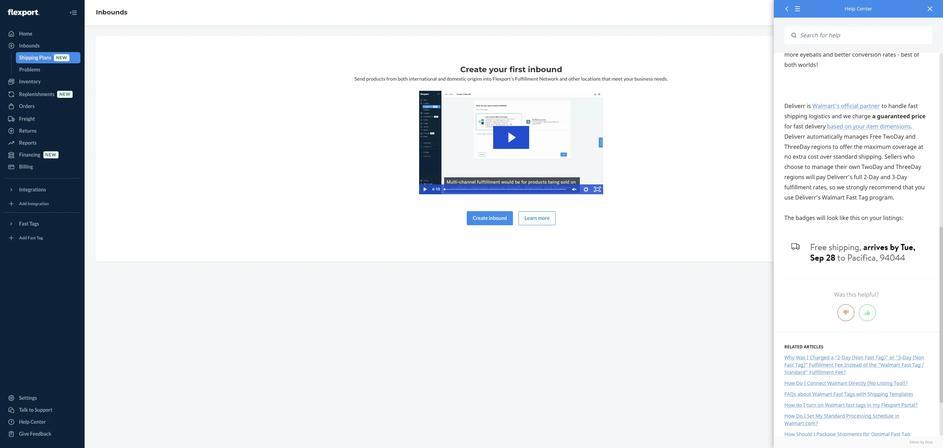 Task type: vqa. For each thing, say whether or not it's contained in the screenshot.
States
no



Task type: describe. For each thing, give the bounding box(es) containing it.
do
[[797, 402, 803, 409]]

other
[[569, 76, 581, 82]]

about
[[798, 391, 812, 398]]

fast down how do i connect walmart directly (no listing tool)?
[[834, 391, 843, 398]]

with
[[857, 391, 867, 398]]

processing
[[847, 413, 872, 420]]

give
[[19, 432, 29, 438]]

learn
[[525, 215, 537, 221]]

or
[[890, 355, 895, 361]]

help center link
[[4, 417, 80, 429]]

2 and from the left
[[560, 76, 568, 82]]

how do i turn on walmart fast tags in my flexport portal?
[[785, 402, 918, 409]]

close navigation image
[[69, 8, 78, 17]]

meet
[[612, 76, 623, 82]]

when
[[808, 439, 821, 446]]

0 vertical spatial tag)"
[[876, 355, 888, 361]]

add fast tag link
[[4, 233, 80, 244]]

1 (non from the left
[[852, 355, 864, 361]]

why was i charged a "2-day (non fast tag)" or "3-day (non fast tag)" fulfillment fee instead of the "walmart fast tag / standard" fulfillment fee?
[[785, 355, 925, 376]]

fast down "3-
[[902, 362, 911, 369]]

standard
[[824, 413, 845, 420]]

first
[[510, 65, 526, 74]]

inbound inside create your first inbound send products from both international and domestic origins into flexport's fulfillment network and other locations that meet your business needs.
[[528, 65, 562, 74]]

standard"
[[785, 370, 808, 376]]

(no
[[868, 380, 876, 387]]

related
[[785, 345, 803, 351]]

create for your
[[460, 65, 487, 74]]

tag inside 'how should i package shipments for optimal fast tag coverage when forwarding?'
[[902, 432, 910, 438]]

integration
[[28, 202, 49, 207]]

1 vertical spatial walmart
[[813, 391, 833, 398]]

integrations button
[[4, 184, 80, 196]]

freight
[[19, 116, 35, 122]]

"walmart
[[878, 362, 901, 369]]

add integration link
[[4, 199, 80, 210]]

in for schedule
[[895, 413, 900, 420]]

flexport logo image
[[8, 9, 39, 16]]

articles
[[804, 345, 824, 351]]

fast tags
[[19, 221, 39, 227]]

video element
[[419, 91, 603, 195]]

new for financing
[[45, 153, 56, 158]]

to
[[29, 408, 34, 414]]

1 vertical spatial fulfillment
[[809, 362, 834, 369]]

international
[[409, 76, 437, 82]]

returns
[[19, 128, 37, 134]]

create for inbound
[[473, 215, 488, 221]]

1 horizontal spatial help center
[[845, 5, 873, 12]]

Search search field
[[797, 26, 933, 44]]

portal?
[[902, 402, 918, 409]]

replenishments
[[19, 91, 54, 97]]

templates
[[890, 391, 914, 398]]

talk to support
[[19, 408, 52, 414]]

a
[[831, 355, 834, 361]]

create inbound
[[473, 215, 507, 221]]

1 horizontal spatial inbounds link
[[96, 9, 127, 16]]

fast tags button
[[4, 219, 80, 230]]

fee
[[835, 362, 843, 369]]

add for add fast tag
[[19, 236, 27, 241]]

home
[[19, 31, 32, 37]]

charged
[[810, 355, 830, 361]]

in for tags
[[868, 402, 872, 409]]

domestic
[[447, 76, 467, 82]]

0 vertical spatial help
[[845, 5, 856, 12]]

add integration
[[19, 202, 49, 207]]

faqs about walmart fast tags with shipping templates
[[785, 391, 914, 398]]

do for set
[[797, 413, 803, 420]]

0 vertical spatial your
[[489, 65, 508, 74]]

plans
[[39, 55, 51, 61]]

was inside why was i charged a "2-day (non fast tag)" or "3-day (non fast tag)" fulfillment fee instead of the "walmart fast tag / standard" fulfillment fee?
[[796, 355, 806, 361]]

/
[[922, 362, 924, 369]]

instead
[[845, 362, 862, 369]]

fast inside dropdown button
[[19, 221, 28, 227]]

create your first inbound send products from both international and domestic origins into flexport's fulfillment network and other locations that meet your business needs.
[[355, 65, 668, 82]]

elevio by dixa
[[910, 440, 933, 445]]

tags inside dropdown button
[[29, 221, 39, 227]]

learn more
[[525, 215, 550, 221]]

of
[[863, 362, 868, 369]]

learn more button
[[519, 211, 556, 226]]

set
[[807, 413, 815, 420]]

0 vertical spatial walmart
[[828, 380, 848, 387]]

how do i connect walmart directly (no listing tool)?
[[785, 380, 908, 387]]

listing
[[877, 380, 893, 387]]

give feedback
[[19, 432, 51, 438]]

helpful?
[[858, 291, 880, 299]]

dixa
[[926, 440, 933, 445]]

new for replenishments
[[59, 92, 71, 97]]

0 vertical spatial inbounds
[[96, 9, 127, 16]]

into
[[483, 76, 492, 82]]

fulfillment inside create your first inbound send products from both international and domestic origins into flexport's fulfillment network and other locations that meet your business needs.
[[515, 76, 538, 82]]

reports link
[[4, 138, 80, 149]]

for
[[863, 432, 870, 438]]

0 horizontal spatial help center
[[19, 420, 46, 426]]

reports
[[19, 140, 37, 146]]

network
[[539, 76, 559, 82]]

home link
[[4, 28, 80, 40]]

0 horizontal spatial tag
[[37, 236, 43, 241]]



Task type: locate. For each thing, give the bounding box(es) containing it.
fast down why
[[785, 362, 794, 369]]

create inbound button
[[467, 211, 513, 226]]

problems
[[19, 67, 40, 73]]

1 do from the top
[[797, 380, 803, 387]]

origins
[[468, 76, 482, 82]]

tags up fast
[[845, 391, 855, 398]]

tool)?
[[894, 380, 908, 387]]

add left "integration"
[[19, 202, 27, 207]]

1 add from the top
[[19, 202, 27, 207]]

package
[[817, 432, 836, 438]]

that
[[602, 76, 611, 82]]

directly
[[849, 380, 866, 387]]

how
[[785, 380, 795, 387], [785, 402, 795, 409], [785, 413, 795, 420], [785, 432, 795, 438]]

in left my
[[868, 402, 872, 409]]

i for turn
[[804, 402, 805, 409]]

0 horizontal spatial and
[[438, 76, 446, 82]]

support
[[35, 408, 52, 414]]

1 vertical spatial was
[[796, 355, 806, 361]]

tag)" up the standard"
[[796, 362, 808, 369]]

i down related articles
[[807, 355, 809, 361]]

freight link
[[4, 114, 80, 125]]

create inside create your first inbound send products from both international and domestic origins into flexport's fulfillment network and other locations that meet your business needs.
[[460, 65, 487, 74]]

fast inside 'how should i package shipments for optimal fast tag coverage when forwarding?'
[[891, 432, 901, 438]]

1 horizontal spatial in
[[895, 413, 900, 420]]

day right or
[[903, 355, 912, 361]]

center
[[857, 5, 873, 12], [30, 420, 46, 426]]

1 vertical spatial center
[[30, 420, 46, 426]]

both
[[398, 76, 408, 82]]

1 vertical spatial tags
[[845, 391, 855, 398]]

center up 'search' search box
[[857, 5, 873, 12]]

1 horizontal spatial inbound
[[528, 65, 562, 74]]

the
[[869, 362, 877, 369]]

add inside add fast tag link
[[19, 236, 27, 241]]

1 horizontal spatial help
[[845, 5, 856, 12]]

business
[[635, 76, 653, 82]]

coverage
[[785, 439, 807, 446]]

my
[[816, 413, 823, 420]]

financing
[[19, 152, 40, 158]]

inbounds link
[[96, 9, 127, 16], [4, 40, 80, 51]]

0 horizontal spatial was
[[796, 355, 806, 361]]

day
[[842, 355, 851, 361], [903, 355, 912, 361]]

new for shipping plans
[[56, 55, 67, 60]]

how for how do i turn on walmart fast tags in my flexport portal?
[[785, 402, 795, 409]]

do up walmart.com?
[[797, 413, 803, 420]]

help center
[[845, 5, 873, 12], [19, 420, 46, 426]]

1 horizontal spatial your
[[624, 76, 634, 82]]

i inside 'how should i package shipments for optimal fast tag coverage when forwarding?'
[[814, 432, 816, 438]]

new down reports link
[[45, 153, 56, 158]]

inbound inside button
[[489, 215, 507, 221]]

shipping plans
[[19, 55, 51, 61]]

optimal
[[871, 432, 890, 438]]

video thumbnail image
[[419, 91, 603, 195], [419, 91, 603, 195]]

in
[[868, 402, 872, 409], [895, 413, 900, 420]]

0 horizontal spatial tags
[[29, 221, 39, 227]]

"2-
[[835, 355, 842, 361]]

how inside 'how should i package shipments for optimal fast tag coverage when forwarding?'
[[785, 432, 795, 438]]

how for how should i package shipments for optimal fast tag coverage when forwarding?
[[785, 432, 795, 438]]

1 horizontal spatial tags
[[845, 391, 855, 398]]

2 day from the left
[[903, 355, 912, 361]]

1 vertical spatial inbound
[[489, 215, 507, 221]]

1 vertical spatial in
[[895, 413, 900, 420]]

should
[[797, 432, 813, 438]]

1 vertical spatial help
[[19, 420, 30, 426]]

integrations
[[19, 187, 46, 193]]

1 vertical spatial your
[[624, 76, 634, 82]]

0 vertical spatial tags
[[29, 221, 39, 227]]

0 horizontal spatial tag)"
[[796, 362, 808, 369]]

needs.
[[654, 76, 668, 82]]

fast up add fast tag
[[19, 221, 28, 227]]

1 horizontal spatial was
[[835, 291, 846, 299]]

0 vertical spatial tag
[[37, 236, 43, 241]]

2 add from the top
[[19, 236, 27, 241]]

related articles
[[785, 345, 824, 351]]

tag)" left or
[[876, 355, 888, 361]]

walmart down fee?
[[828, 380, 848, 387]]

how left do
[[785, 402, 795, 409]]

0 vertical spatial inbound
[[528, 65, 562, 74]]

add
[[19, 202, 27, 207], [19, 236, 27, 241]]

(non up /
[[913, 355, 925, 361]]

shipping up problems
[[19, 55, 38, 61]]

0 horizontal spatial inbound
[[489, 215, 507, 221]]

add inside add integration 'link'
[[19, 202, 27, 207]]

1 vertical spatial inbounds
[[19, 43, 40, 49]]

2 how from the top
[[785, 402, 795, 409]]

tags up add fast tag
[[29, 221, 39, 227]]

fulfillment up connect
[[810, 370, 834, 376]]

1 horizontal spatial and
[[560, 76, 568, 82]]

0 horizontal spatial inbounds
[[19, 43, 40, 49]]

your up flexport's
[[489, 65, 508, 74]]

i inside why was i charged a "2-day (non fast tag)" or "3-day (non fast tag)" fulfillment fee instead of the "walmart fast tag / standard" fulfillment fee?
[[807, 355, 809, 361]]

0 vertical spatial do
[[797, 380, 803, 387]]

1 and from the left
[[438, 76, 446, 82]]

i for charged
[[807, 355, 809, 361]]

fast right the optimal
[[891, 432, 901, 438]]

1 horizontal spatial inbounds
[[96, 9, 127, 16]]

i for connect
[[804, 380, 806, 387]]

0 vertical spatial in
[[868, 402, 872, 409]]

tag down the fast tags dropdown button
[[37, 236, 43, 241]]

0 horizontal spatial in
[[868, 402, 872, 409]]

1 how from the top
[[785, 380, 795, 387]]

2 vertical spatial new
[[45, 153, 56, 158]]

0 vertical spatial help center
[[845, 5, 873, 12]]

1 horizontal spatial (non
[[913, 355, 925, 361]]

elevio
[[910, 440, 920, 445]]

2 do from the top
[[797, 413, 803, 420]]

help center up 'search' search box
[[845, 5, 873, 12]]

do down the standard"
[[797, 380, 803, 387]]

fast down fast tags
[[28, 236, 36, 241]]

locations
[[581, 76, 601, 82]]

tag up elevio
[[902, 432, 910, 438]]

i left set at the right bottom of page
[[804, 413, 806, 420]]

inbound up network
[[528, 65, 562, 74]]

from
[[387, 76, 397, 82]]

how do i set my standard processing schedule in walmart.com?
[[785, 413, 900, 427]]

flexport's
[[493, 76, 514, 82]]

fulfillment down 'charged'
[[809, 362, 834, 369]]

help up give
[[19, 420, 30, 426]]

2 (non from the left
[[913, 355, 925, 361]]

in inside how do i set my standard processing schedule in walmart.com?
[[895, 413, 900, 420]]

flexport
[[882, 402, 901, 409]]

talk to support button
[[4, 405, 80, 417]]

settings
[[19, 396, 37, 402]]

billing
[[19, 164, 33, 170]]

how up coverage
[[785, 432, 795, 438]]

tag inside why was i charged a "2-day (non fast tag)" or "3-day (non fast tag)" fulfillment fee instead of the "walmart fast tag / standard" fulfillment fee?
[[913, 362, 921, 369]]

day up instead
[[842, 355, 851, 361]]

feedback
[[30, 432, 51, 438]]

0 vertical spatial shipping
[[19, 55, 38, 61]]

0 vertical spatial was
[[835, 291, 846, 299]]

i up about at the bottom right of page
[[804, 380, 806, 387]]

(non up instead
[[852, 355, 864, 361]]

help
[[845, 5, 856, 12], [19, 420, 30, 426]]

2 vertical spatial fulfillment
[[810, 370, 834, 376]]

1 vertical spatial tag
[[913, 362, 921, 369]]

new up orders link
[[59, 92, 71, 97]]

0 horizontal spatial your
[[489, 65, 508, 74]]

forwarding?
[[823, 439, 852, 446]]

i right do
[[804, 402, 805, 409]]

how for how do i connect walmart directly (no listing tool)?
[[785, 380, 795, 387]]

1 horizontal spatial center
[[857, 5, 873, 12]]

0 vertical spatial create
[[460, 65, 487, 74]]

shipments
[[837, 432, 862, 438]]

1 vertical spatial new
[[59, 92, 71, 97]]

tag
[[37, 236, 43, 241], [913, 362, 921, 369], [902, 432, 910, 438]]

connect
[[807, 380, 826, 387]]

0 horizontal spatial shipping
[[19, 55, 38, 61]]

settings link
[[4, 393, 80, 405]]

how up faqs
[[785, 380, 795, 387]]

returns link
[[4, 126, 80, 137]]

1 vertical spatial do
[[797, 413, 803, 420]]

talk
[[19, 408, 28, 414]]

help up 'search' search box
[[845, 5, 856, 12]]

how should i package shipments for optimal fast tag coverage when forwarding?
[[785, 432, 910, 446]]

new
[[56, 55, 67, 60], [59, 92, 71, 97], [45, 153, 56, 158]]

3 how from the top
[[785, 413, 795, 420]]

shipping up my
[[868, 391, 888, 398]]

1 vertical spatial tag)"
[[796, 362, 808, 369]]

0 vertical spatial fulfillment
[[515, 76, 538, 82]]

0 horizontal spatial inbounds link
[[4, 40, 80, 51]]

tags
[[29, 221, 39, 227], [845, 391, 855, 398]]

2 vertical spatial tag
[[902, 432, 910, 438]]

4 how from the top
[[785, 432, 795, 438]]

0 horizontal spatial (non
[[852, 355, 864, 361]]

inventory
[[19, 79, 41, 85]]

fulfillment
[[515, 76, 538, 82], [809, 362, 834, 369], [810, 370, 834, 376]]

"3-
[[896, 355, 903, 361]]

i for package
[[814, 432, 816, 438]]

fast up the
[[865, 355, 875, 361]]

by
[[921, 440, 925, 445]]

was left this
[[835, 291, 846, 299]]

1 day from the left
[[842, 355, 851, 361]]

walmart up the standard
[[825, 402, 845, 409]]

0 vertical spatial new
[[56, 55, 67, 60]]

inbound left learn
[[489, 215, 507, 221]]

in down flexport
[[895, 413, 900, 420]]

and left domestic
[[438, 76, 446, 82]]

1 horizontal spatial shipping
[[868, 391, 888, 398]]

elevio by dixa link
[[785, 440, 933, 445]]

1 horizontal spatial tag)"
[[876, 355, 888, 361]]

0 horizontal spatial help
[[19, 420, 30, 426]]

2 horizontal spatial tag
[[913, 362, 921, 369]]

billing link
[[4, 162, 80, 173]]

do for connect
[[797, 380, 803, 387]]

schedule
[[873, 413, 894, 420]]

i for set
[[804, 413, 806, 420]]

how inside how do i set my standard processing schedule in walmart.com?
[[785, 413, 795, 420]]

0 horizontal spatial day
[[842, 355, 851, 361]]

i up when
[[814, 432, 816, 438]]

inbounds
[[96, 9, 127, 16], [19, 43, 40, 49]]

add for add integration
[[19, 202, 27, 207]]

orders link
[[4, 101, 80, 112]]

how for how do i set my standard processing schedule in walmart.com?
[[785, 413, 795, 420]]

tags
[[856, 402, 866, 409]]

1 horizontal spatial day
[[903, 355, 912, 361]]

i inside how do i set my standard processing schedule in walmart.com?
[[804, 413, 806, 420]]

give feedback button
[[4, 429, 80, 441]]

1 vertical spatial add
[[19, 236, 27, 241]]

do inside how do i set my standard processing schedule in walmart.com?
[[797, 413, 803, 420]]

tag left /
[[913, 362, 921, 369]]

more
[[538, 215, 550, 221]]

1 vertical spatial help center
[[19, 420, 46, 426]]

help center down to
[[19, 420, 46, 426]]

products
[[366, 76, 386, 82]]

1 horizontal spatial tag
[[902, 432, 910, 438]]

0 vertical spatial inbounds link
[[96, 9, 127, 16]]

and left other
[[560, 76, 568, 82]]

add fast tag
[[19, 236, 43, 241]]

why
[[785, 355, 795, 361]]

fulfillment down "first" at the top right of page
[[515, 76, 538, 82]]

your right "meet"
[[624, 76, 634, 82]]

new right plans
[[56, 55, 67, 60]]

2 vertical spatial walmart
[[825, 402, 845, 409]]

center down talk to support
[[30, 420, 46, 426]]

faqs
[[785, 391, 797, 398]]

1 vertical spatial shipping
[[868, 391, 888, 398]]

create inside button
[[473, 215, 488, 221]]

walmart up on
[[813, 391, 833, 398]]

tag)"
[[876, 355, 888, 361], [796, 362, 808, 369]]

0 vertical spatial add
[[19, 202, 27, 207]]

do
[[797, 380, 803, 387], [797, 413, 803, 420]]

0 vertical spatial center
[[857, 5, 873, 12]]

1 vertical spatial create
[[473, 215, 488, 221]]

0 horizontal spatial center
[[30, 420, 46, 426]]

1 vertical spatial inbounds link
[[4, 40, 80, 51]]

was down related articles
[[796, 355, 806, 361]]

(non
[[852, 355, 864, 361], [913, 355, 925, 361]]

add down fast tags
[[19, 236, 27, 241]]

how up walmart.com?
[[785, 413, 795, 420]]



